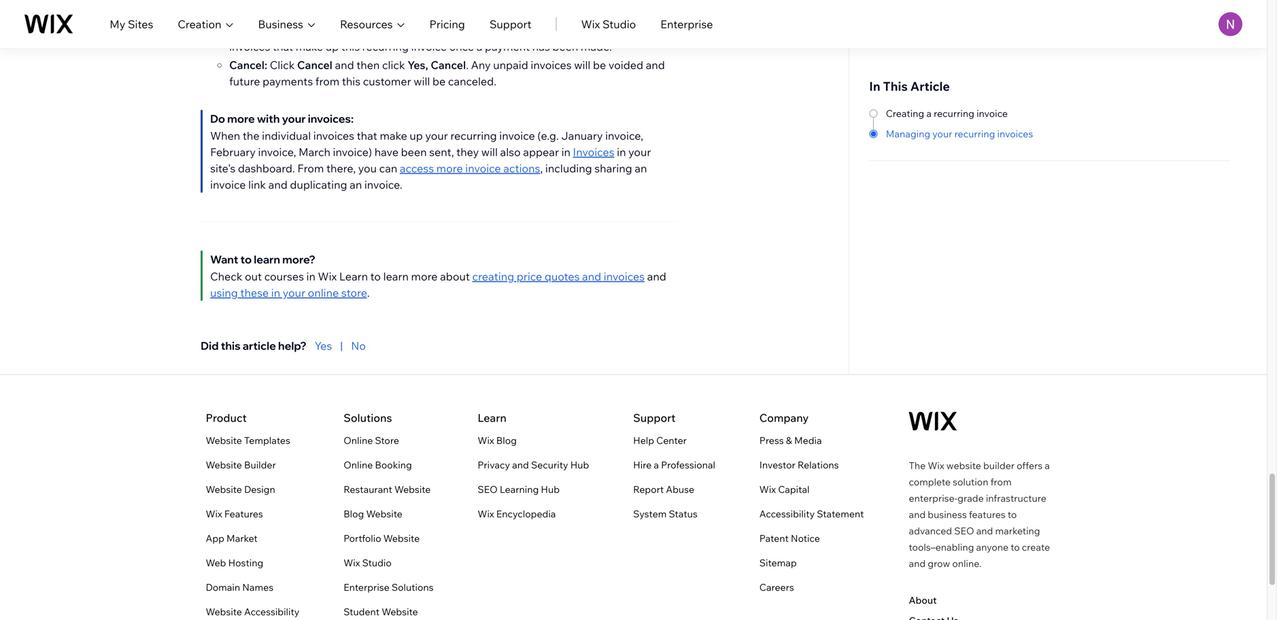 Task type: vqa. For each thing, say whether or not it's contained in the screenshot.
Website Accessibility
yes



Task type: locate. For each thing, give the bounding box(es) containing it.
up inside when the individual invoices that make up your recurring invoice (e.g. january invoice, february invoice, march invoice) have been sent, they will also appear in
[[410, 129, 423, 142]]

help center
[[633, 435, 687, 446]]

your up sharing
[[628, 145, 651, 159]]

online left "store"
[[344, 435, 373, 446]]

wix up app
[[206, 508, 222, 520]]

2 horizontal spatial .
[[474, 23, 477, 37]]

can
[[379, 162, 397, 175]]

from inside . any unpaid invoices will be voided and future payments from this customer will be canceled.
[[315, 74, 340, 88]]

an right sharing
[[635, 162, 647, 175]]

recurring inside when the individual invoices that make up your recurring invoice (e.g. january invoice, february invoice, march invoice) have been sent, they will also appear in
[[450, 129, 497, 142]]

1 horizontal spatial learn
[[383, 270, 409, 283]]

1 horizontal spatial blog
[[496, 435, 517, 446]]

this down cancel: click cancel and then click yes, cancel
[[342, 74, 361, 88]]

wix left encyclopedia
[[478, 508, 494, 520]]

center
[[656, 435, 687, 446]]

0 horizontal spatial learn
[[254, 253, 280, 266]]

wix capital link
[[760, 481, 810, 498]]

learn
[[254, 253, 280, 266], [383, 270, 409, 283]]

1 vertical spatial studio
[[362, 557, 392, 569]]

0 horizontal spatial able
[[329, 5, 350, 19]]

0 vertical spatial that
[[273, 40, 293, 53]]

0 vertical spatial more
[[227, 112, 255, 125]]

1 vertical spatial learn
[[478, 411, 507, 425]]

1 vertical spatial that
[[357, 129, 377, 142]]

you'll left only
[[260, 5, 287, 19]]

your inside want to learn more? check out courses in wix learn to learn more about creating price quotes and invoices and using these in your online store .
[[283, 286, 305, 300]]

this down view the individual invoices: click view invoices
[[341, 40, 360, 53]]

courses
[[264, 270, 304, 283]]

0 vertical spatial learn
[[254, 253, 280, 266]]

more for invoice
[[436, 162, 463, 175]]

up up cancel: click cancel and then click yes, cancel
[[326, 40, 339, 53]]

in up online
[[306, 270, 316, 283]]

seo inside the wix website builder offers a complete solution from enterprise-grade infrastructure and business features to advanced seo and marketing tools–enabling anyone to create and grow online.
[[954, 525, 974, 537]]

wix capital
[[760, 483, 810, 495]]

wix up complete
[[928, 460, 944, 472]]

1 vertical spatial up
[[410, 129, 423, 142]]

this
[[341, 40, 360, 53], [342, 74, 361, 88], [221, 339, 241, 353]]

in up including
[[561, 145, 571, 159]]

will
[[574, 58, 591, 72], [414, 74, 430, 88], [481, 145, 498, 159]]

blog up privacy
[[496, 435, 517, 446]]

payment left is
[[485, 5, 530, 19]]

yes
[[315, 339, 332, 353]]

recurring
[[362, 40, 409, 53], [934, 107, 975, 119], [955, 128, 995, 140], [450, 129, 497, 142]]

0 horizontal spatial hub
[[541, 483, 560, 495]]

payment inside . you'll be able to view the individual invoices that make up this recurring invoice once a payment has been made.
[[485, 40, 530, 53]]

0 horizontal spatial make
[[296, 40, 323, 53]]

wix features link
[[206, 506, 263, 522]]

online up restaurant at the bottom
[[344, 459, 373, 471]]

portfolio
[[344, 532, 381, 544]]

studio up voided
[[603, 17, 636, 31]]

online
[[344, 435, 373, 446], [344, 459, 373, 471]]

invoice inside the , including sharing an invoice link and duplicating an invoice.
[[210, 178, 246, 191]]

website design
[[206, 483, 275, 495]]

learn up out on the left top
[[254, 253, 280, 266]]

this inside . you'll be able to view the individual invoices that make up this recurring invoice once a payment has been made.
[[341, 40, 360, 53]]

any
[[471, 58, 491, 72]]

wix studio for the rightmost wix studio "link"
[[581, 17, 636, 31]]

wix studio up voided
[[581, 17, 636, 31]]

0 horizontal spatial learn
[[339, 270, 368, 283]]

learn inside want to learn more? check out courses in wix learn to learn more about creating price quotes and invoices and using these in your online store .
[[339, 270, 368, 283]]

website inside "link"
[[206, 606, 242, 618]]

in up sharing
[[617, 145, 626, 159]]

marketing
[[995, 525, 1040, 537]]

. inside . you'll be able to view the individual invoices that make up this recurring invoice once a payment has been made.
[[474, 23, 477, 37]]

0 vertical spatial solutions
[[344, 411, 392, 425]]

a
[[476, 5, 482, 19], [477, 40, 482, 53], [927, 107, 932, 119], [654, 459, 659, 471], [1045, 460, 1050, 472]]

wix encyclopedia link
[[478, 506, 556, 522]]

1 vertical spatial accessibility
[[244, 606, 299, 618]]

website down blog website link
[[383, 532, 420, 544]]

1 online from the top
[[344, 435, 373, 446]]

sitemap link
[[760, 555, 797, 571]]

made. down "view"
[[581, 40, 612, 53]]

your down courses
[[283, 286, 305, 300]]

able inside . you'll be able to view the individual invoices that make up this recurring invoice once a payment has been made.
[[524, 23, 546, 37]]

1 horizontal spatial been
[[552, 40, 578, 53]]

create
[[1022, 541, 1050, 553]]

that inside . you'll be able to view the individual invoices that make up this recurring invoice once a payment has been made.
[[273, 40, 293, 53]]

learn left about
[[383, 270, 409, 283]]

templates
[[244, 435, 290, 446]]

2 horizontal spatial will
[[574, 58, 591, 72]]

they
[[456, 145, 479, 159]]

student website link
[[344, 604, 418, 620]]

wix studio link up voided
[[581, 16, 636, 32]]

1 horizontal spatial invoice,
[[605, 129, 643, 142]]

studio for the rightmost wix studio "link"
[[603, 17, 636, 31]]

. left any
[[466, 58, 469, 72]]

been inside . you'll be able to view the individual invoices that make up this recurring invoice once a payment has been made.
[[552, 40, 578, 53]]

view
[[561, 23, 584, 37]]

wix blog
[[478, 435, 517, 446]]

made.
[[543, 5, 574, 19], [581, 40, 612, 53]]

more up when
[[227, 112, 255, 125]]

individual down only
[[277, 23, 327, 37]]

recurring up managing your recurring invoices
[[934, 107, 975, 119]]

learn
[[339, 270, 368, 283], [478, 411, 507, 425]]

1 vertical spatial been
[[401, 145, 427, 159]]

up up in your site's dashboard. from there, you can
[[410, 129, 423, 142]]

an right edit
[[388, 5, 400, 19]]

accessibility down names
[[244, 606, 299, 618]]

pricing
[[430, 17, 465, 31]]

creating
[[472, 270, 514, 283]]

able for view
[[524, 23, 546, 37]]

from inside the wix website builder offers a complete solution from enterprise-grade infrastructure and business features to advanced seo and marketing tools–enabling anyone to create and grow online.
[[991, 476, 1012, 488]]

invoices
[[432, 23, 474, 37], [229, 40, 270, 53], [531, 58, 572, 72], [997, 128, 1033, 140], [313, 129, 354, 142], [604, 270, 645, 283]]

studio down portfolio website link
[[362, 557, 392, 569]]

offers
[[1017, 460, 1043, 472]]

in
[[561, 145, 571, 159], [617, 145, 626, 159], [306, 270, 316, 283], [271, 286, 280, 300]]

0 horizontal spatial up
[[326, 40, 339, 53]]

0 horizontal spatial click
[[270, 58, 295, 72]]

cancel up payments
[[297, 58, 332, 72]]

this inside . any unpaid invoices will be voided and future payments from this customer will be canceled.
[[342, 74, 361, 88]]

0 horizontal spatial that
[[273, 40, 293, 53]]

web
[[206, 557, 226, 569]]

wix up privacy
[[478, 435, 494, 446]]

wix studio link down portfolio
[[344, 555, 392, 571]]

wix right is
[[581, 17, 600, 31]]

made. right is
[[543, 5, 574, 19]]

recurring up the they
[[450, 129, 497, 142]]

studio for leftmost wix studio "link"
[[362, 557, 392, 569]]

the inside when the individual invoices that make up your recurring invoice (e.g. january invoice, february invoice, march invoice) have been sent, they will also appear in
[[243, 129, 259, 142]]

0 horizontal spatial support
[[490, 17, 532, 31]]

online for online store
[[344, 435, 373, 446]]

1 vertical spatial online
[[344, 459, 373, 471]]

wix for wix encyclopedia link
[[478, 508, 494, 520]]

a right creating
[[927, 107, 932, 119]]

. right pricing link
[[474, 23, 477, 37]]

an down you
[[350, 178, 362, 191]]

0 vertical spatial will
[[574, 58, 591, 72]]

able up has at the left of page
[[524, 23, 546, 37]]

seo down privacy
[[478, 483, 498, 495]]

0 vertical spatial up
[[326, 40, 339, 53]]

0 horizontal spatial cancel
[[297, 58, 332, 72]]

1 horizontal spatial able
[[524, 23, 546, 37]]

individual inside when the individual invoices that make up your recurring invoice (e.g. january invoice, february invoice, march invoice) have been sent, they will also appear in
[[262, 129, 311, 142]]

do
[[210, 112, 225, 125]]

will down "view"
[[574, 58, 591, 72]]

0 vertical spatial been
[[552, 40, 578, 53]]

0 horizontal spatial been
[[401, 145, 427, 159]]

a inside the wix website builder offers a complete solution from enterprise-grade infrastructure and business features to advanced seo and marketing tools–enabling anyone to create and grow online.
[[1045, 460, 1050, 472]]

wix studio link
[[581, 16, 636, 32], [344, 555, 392, 571]]

blog
[[496, 435, 517, 446], [344, 508, 364, 520]]

individual down do more with your invoices:
[[262, 129, 311, 142]]

blog up portfolio
[[344, 508, 364, 520]]

1 horizontal spatial from
[[991, 476, 1012, 488]]

from
[[315, 74, 340, 88], [991, 476, 1012, 488]]

the down with
[[243, 129, 259, 142]]

0 horizontal spatial wix studio link
[[344, 555, 392, 571]]

future
[[229, 74, 260, 88]]

1 horizontal spatial make
[[380, 129, 407, 142]]

hub right security
[[570, 459, 589, 471]]

0 vertical spatial enterprise
[[661, 17, 713, 31]]

website templates
[[206, 435, 290, 446]]

1 vertical spatial from
[[991, 476, 1012, 488]]

more down sent,
[[436, 162, 463, 175]]

invoice.
[[364, 178, 402, 191]]

1 horizontal spatial .
[[466, 58, 469, 72]]

and inside the , including sharing an invoice link and duplicating an invoice.
[[268, 178, 288, 191]]

solutions up student website
[[392, 581, 434, 593]]

click up payments
[[270, 58, 295, 72]]

system status
[[633, 508, 698, 520]]

1 horizontal spatial studio
[[603, 17, 636, 31]]

duplicating
[[290, 178, 347, 191]]

enterprise for enterprise solutions
[[344, 581, 390, 593]]

recurring up click
[[362, 40, 409, 53]]

1 vertical spatial wix studio link
[[344, 555, 392, 571]]

access more invoice actions link
[[400, 162, 540, 175]]

1 horizontal spatial up
[[410, 129, 423, 142]]

portfolio website link
[[344, 530, 420, 547]]

0 vertical spatial from
[[315, 74, 340, 88]]

be right only
[[313, 5, 326, 19]]

accessibility statement
[[760, 508, 864, 520]]

invoices inside when the individual invoices that make up your recurring invoice (e.g. january invoice, february invoice, march invoice) have been sent, they will also appear in
[[313, 129, 354, 142]]

more?
[[282, 253, 315, 266]]

able
[[329, 5, 350, 19], [524, 23, 546, 37]]

view
[[229, 23, 255, 37], [404, 23, 430, 37]]

creation button
[[178, 16, 234, 32]]

in this article
[[869, 79, 950, 94]]

product
[[206, 411, 247, 425]]

make up have
[[380, 129, 407, 142]]

0 vertical spatial accessibility
[[760, 508, 815, 520]]

website builder link
[[206, 457, 276, 473]]

be up unpaid
[[509, 23, 522, 37]]

support up help center
[[633, 411, 676, 425]]

invoice,
[[605, 129, 643, 142], [258, 145, 296, 159]]

portfolio website
[[344, 532, 420, 544]]

from down cancel: click cancel and then click yes, cancel
[[315, 74, 340, 88]]

dashboard.
[[238, 162, 295, 175]]

0 horizontal spatial accessibility
[[244, 606, 299, 618]]

from down builder
[[991, 476, 1012, 488]]

been up 'access'
[[401, 145, 427, 159]]

to inside . you'll be able to view the individual invoices that make up this recurring invoice once a payment has been made.
[[548, 23, 559, 37]]

careers
[[760, 581, 794, 593]]

invoice, up sharing
[[605, 129, 643, 142]]

1 vertical spatial invoices:
[[308, 112, 354, 125]]

this right did on the left of page
[[221, 339, 241, 353]]

a right the offers
[[1045, 460, 1050, 472]]

1 vertical spatial this
[[342, 74, 361, 88]]

advanced
[[909, 525, 952, 537]]

enterprise
[[661, 17, 713, 31], [344, 581, 390, 593]]

0 horizontal spatial view
[[229, 23, 255, 37]]

click down edit
[[377, 23, 402, 37]]

0 vertical spatial hub
[[570, 459, 589, 471]]

support left is
[[490, 17, 532, 31]]

online booking link
[[344, 457, 412, 473]]

1 vertical spatial make
[[380, 129, 407, 142]]

1 vertical spatial made.
[[581, 40, 612, 53]]

1 horizontal spatial click
[[377, 23, 402, 37]]

student
[[344, 606, 380, 618]]

0 vertical spatial studio
[[603, 17, 636, 31]]

hub
[[570, 459, 589, 471], [541, 483, 560, 495]]

no button
[[351, 338, 366, 354]]

wix blog link
[[478, 432, 517, 449]]

1 horizontal spatial support
[[633, 411, 676, 425]]

wix down portfolio
[[344, 557, 360, 569]]

student website
[[344, 606, 418, 618]]

1 horizontal spatial will
[[481, 145, 498, 159]]

1 vertical spatial will
[[414, 74, 430, 88]]

1 vertical spatial payment
[[485, 40, 530, 53]]

no
[[351, 339, 366, 353]]

1 horizontal spatial seo
[[954, 525, 974, 537]]

in inside when the individual invoices that make up your recurring invoice (e.g. january invoice, february invoice, march invoice) have been sent, they will also appear in
[[561, 145, 571, 159]]

. inside . any unpaid invoices will be voided and future payments from this customer will be canceled.
[[466, 58, 469, 72]]

0 vertical spatial learn
[[339, 270, 368, 283]]

0 vertical spatial an
[[388, 5, 400, 19]]

wix studio
[[581, 17, 636, 31], [344, 557, 392, 569]]

learn up the store
[[339, 270, 368, 283]]

features
[[224, 508, 263, 520]]

0 vertical spatial made.
[[543, 5, 574, 19]]

statement
[[817, 508, 864, 520]]

profile image image
[[1219, 12, 1243, 36]]

|
[[340, 339, 343, 353]]

will down yes,
[[414, 74, 430, 88]]

0 horizontal spatial wix studio
[[344, 557, 392, 569]]

you'll up any
[[479, 23, 506, 37]]

(e.g.
[[537, 129, 559, 142]]

0 vertical spatial click
[[377, 23, 402, 37]]

a right once
[[477, 40, 482, 53]]

enterprise solutions link
[[344, 579, 434, 596]]

0 horizontal spatial .
[[367, 286, 370, 300]]

. for any
[[466, 58, 469, 72]]

been down "view"
[[552, 40, 578, 53]]

1 vertical spatial solutions
[[392, 581, 434, 593]]

individual for view the individual invoices: click view invoices
[[277, 23, 327, 37]]

more left about
[[411, 270, 438, 283]]

0 horizontal spatial blog
[[344, 508, 364, 520]]

make inside when the individual invoices that make up your recurring invoice (e.g. january invoice, february invoice, march invoice) have been sent, they will also appear in
[[380, 129, 407, 142]]

website up website design
[[206, 459, 242, 471]]

make down business dropdown button
[[296, 40, 323, 53]]

1 horizontal spatial made.
[[581, 40, 612, 53]]

about
[[909, 594, 937, 606]]

cancel down once
[[431, 58, 466, 72]]

0 vertical spatial this
[[341, 40, 360, 53]]

seo learning hub link
[[478, 481, 560, 498]]

payment
[[485, 5, 530, 19], [485, 40, 530, 53]]

0 vertical spatial you'll
[[260, 5, 287, 19]]

1 vertical spatial wix studio
[[344, 557, 392, 569]]

invoice down site's
[[210, 178, 246, 191]]

1 horizontal spatial hub
[[570, 459, 589, 471]]

edit
[[366, 5, 386, 19]]

will left also
[[481, 145, 498, 159]]

1 vertical spatial enterprise
[[344, 581, 390, 593]]

wix for the rightmost wix studio "link"
[[581, 17, 600, 31]]

the for when the individual invoices that make up your recurring invoice (e.g. january invoice, february invoice, march invoice) have been sent, they will also appear in
[[243, 129, 259, 142]]

seo
[[478, 483, 498, 495], [954, 525, 974, 537]]

hire a professional
[[633, 459, 715, 471]]

wix studio for leftmost wix studio "link"
[[344, 557, 392, 569]]

1 horizontal spatial an
[[388, 5, 400, 19]]

solutions
[[344, 411, 392, 425], [392, 581, 434, 593]]

1 horizontal spatial view
[[404, 23, 430, 37]]

wix up online
[[318, 270, 337, 283]]

accessibility inside "link"
[[244, 606, 299, 618]]

an
[[388, 5, 400, 19], [635, 162, 647, 175], [350, 178, 362, 191]]

payment up unpaid
[[485, 40, 530, 53]]

hub down security
[[541, 483, 560, 495]]

domain
[[206, 581, 240, 593]]

0 vertical spatial make
[[296, 40, 323, 53]]

the wix website builder offers a complete solution from enterprise-grade infrastructure and business features to advanced seo and marketing tools–enabling anyone to create and grow online.
[[909, 460, 1050, 570]]

invoice, up dashboard.
[[258, 145, 296, 159]]

2 vertical spatial an
[[350, 178, 362, 191]]

able up view the individual invoices: click view invoices
[[329, 5, 350, 19]]

2 online from the top
[[344, 459, 373, 471]]

0 horizontal spatial you'll
[[260, 5, 287, 19]]

in
[[869, 79, 880, 94]]

website down domain
[[206, 606, 242, 618]]

restaurant website link
[[344, 481, 431, 498]]

1 vertical spatial you'll
[[479, 23, 506, 37]]

1 vertical spatial able
[[524, 23, 546, 37]]

and
[[335, 58, 354, 72], [646, 58, 665, 72], [268, 178, 288, 191], [582, 270, 601, 283], [647, 270, 666, 283], [512, 459, 529, 471], [909, 509, 926, 521], [976, 525, 993, 537], [909, 558, 926, 570]]

0 horizontal spatial enterprise
[[344, 581, 390, 593]]

0 vertical spatial wix studio link
[[581, 16, 636, 32]]

your up sent,
[[425, 129, 448, 142]]

1 vertical spatial learn
[[383, 270, 409, 283]]

0 vertical spatial online
[[344, 435, 373, 446]]

wix for wix blog link
[[478, 435, 494, 446]]

able for edit
[[329, 5, 350, 19]]

accessibility down the wix capital link at the bottom of page
[[760, 508, 815, 520]]

1 horizontal spatial enterprise
[[661, 17, 713, 31]]

learn up 'wix blog'
[[478, 411, 507, 425]]

invoice down the they
[[465, 162, 501, 175]]

investor relations
[[760, 459, 839, 471]]

the right "view"
[[587, 23, 604, 37]]

0 horizontal spatial from
[[315, 74, 340, 88]]

1 horizontal spatial cancel
[[431, 58, 466, 72]]

the up cancel:
[[257, 23, 274, 37]]

that up invoice)
[[357, 129, 377, 142]]

make inside . you'll be able to view the individual invoices that make up this recurring invoice once a payment has been made.
[[296, 40, 323, 53]]

and inside . any unpaid invoices will be voided and future payments from this customer will be canceled.
[[646, 58, 665, 72]]

business
[[928, 509, 967, 521]]

1 horizontal spatial that
[[357, 129, 377, 142]]

0 vertical spatial wix studio
[[581, 17, 636, 31]]

1 vertical spatial more
[[436, 162, 463, 175]]

invoices: up march
[[308, 112, 354, 125]]

using
[[210, 286, 238, 300]]



Task type: describe. For each thing, give the bounding box(es) containing it.
learning
[[500, 483, 539, 495]]

report abuse link
[[633, 481, 694, 498]]

report
[[633, 483, 664, 495]]

recurring inside . you'll be able to view the individual invoices that make up this recurring invoice once a payment has been made.
[[362, 40, 409, 53]]

managing your recurring invoices
[[886, 128, 1033, 140]]

app
[[206, 532, 224, 544]]

help center link
[[633, 432, 687, 449]]

my
[[110, 17, 125, 31]]

you'll inside . you'll be able to view the individual invoices that make up this recurring invoice once a payment has been made.
[[479, 23, 506, 37]]

,
[[540, 162, 543, 175]]

invoices inside . any unpaid invoices will be voided and future payments from this customer will be canceled.
[[531, 58, 572, 72]]

media
[[794, 435, 822, 446]]

there,
[[326, 162, 356, 175]]

online booking
[[344, 459, 412, 471]]

seo learning hub
[[478, 483, 560, 495]]

builder
[[244, 459, 276, 471]]

wix for the wix capital link at the bottom of page
[[760, 483, 776, 495]]

website design link
[[206, 481, 275, 498]]

cancel:
[[229, 58, 267, 72]]

your inside when the individual invoices that make up your recurring invoice (e.g. january invoice, february invoice, march invoice) have been sent, they will also appear in
[[425, 129, 448, 142]]

1 horizontal spatial wix studio link
[[581, 16, 636, 32]]

0 horizontal spatial an
[[350, 178, 362, 191]]

sites
[[128, 17, 153, 31]]

notice
[[791, 532, 820, 544]]

website up wix features
[[206, 483, 242, 495]]

be inside . you'll be able to view the individual invoices that make up this recurring invoice once a payment has been made.
[[509, 23, 522, 37]]

has
[[532, 40, 550, 53]]

website templates link
[[206, 432, 290, 449]]

1 vertical spatial invoice,
[[258, 145, 296, 159]]

. inside want to learn more? check out courses in wix learn to learn more about creating price quotes and invoices and using these in your online store .
[[367, 286, 370, 300]]

encyclopedia
[[496, 508, 556, 520]]

blog website link
[[344, 506, 403, 522]]

web hosting link
[[206, 555, 263, 571]]

invoice inside when the individual invoices that make up your recurring invoice (e.g. january invoice, february invoice, march invoice) have been sent, they will also appear in
[[499, 129, 535, 142]]

press & media link
[[760, 432, 822, 449]]

website
[[947, 460, 981, 472]]

sitemap
[[760, 557, 797, 569]]

website down restaurant website link
[[366, 508, 403, 520]]

unpaid
[[493, 58, 528, 72]]

wix inside want to learn more? check out courses in wix learn to learn more about creating price quotes and invoices and using these in your online store .
[[318, 270, 337, 283]]

wix features
[[206, 508, 263, 520]]

investor relations link
[[760, 457, 839, 473]]

made. inside . you'll be able to view the individual invoices that make up this recurring invoice once a payment has been made.
[[581, 40, 612, 53]]

press & media
[[760, 435, 822, 446]]

my sites
[[110, 17, 153, 31]]

did
[[201, 339, 219, 353]]

store
[[375, 435, 399, 446]]

managing
[[886, 128, 930, 140]]

your down creating a recurring invoice
[[933, 128, 952, 140]]

enterprise for enterprise
[[661, 17, 713, 31]]

help
[[633, 435, 654, 446]]

website down booking
[[394, 483, 431, 495]]

yes,
[[408, 58, 428, 72]]

a right before
[[476, 5, 482, 19]]

patent notice link
[[760, 530, 820, 547]]

report abuse
[[633, 483, 694, 495]]

investor
[[760, 459, 796, 471]]

be left voided
[[593, 58, 606, 72]]

domain names
[[206, 581, 273, 593]]

invoice inside . you'll be able to view the individual invoices that make up this recurring invoice once a payment has been made.
[[411, 40, 447, 53]]

a inside . you'll be able to view the individual invoices that make up this recurring invoice once a payment has been made.
[[477, 40, 482, 53]]

when the individual invoices that make up your recurring invoice (e.g. january invoice, february invoice, march invoice) have been sent, they will also appear in
[[210, 129, 643, 159]]

quotes
[[545, 270, 580, 283]]

wix encyclopedia
[[478, 508, 556, 520]]

wix for wix features link
[[206, 508, 222, 520]]

restaurant website
[[344, 483, 431, 495]]

invoice up . you'll be able to view the individual invoices that make up this recurring invoice once a payment has been made. at the top of page
[[403, 5, 438, 19]]

creation
[[178, 17, 221, 31]]

you
[[358, 162, 377, 175]]

. you'll be able to view the individual invoices that make up this recurring invoice once a payment has been made.
[[229, 23, 655, 53]]

1 vertical spatial an
[[635, 162, 647, 175]]

invoice up managing your recurring invoices
[[977, 107, 1008, 119]]

from
[[297, 162, 324, 175]]

website down enterprise solutions link
[[382, 606, 418, 618]]

enterprise solutions
[[344, 581, 434, 593]]

access
[[400, 162, 434, 175]]

more inside want to learn more? check out courses in wix learn to learn more about creating price quotes and invoices and using these in your online store .
[[411, 270, 438, 283]]

up inside . you'll be able to view the individual invoices that make up this recurring invoice once a payment has been made.
[[326, 40, 339, 53]]

wix inside the wix website builder offers a complete solution from enterprise-grade infrastructure and business features to advanced seo and marketing tools–enabling anyone to create and grow online.
[[928, 460, 944, 472]]

is
[[532, 5, 540, 19]]

sent,
[[429, 145, 454, 159]]

in inside in your site's dashboard. from there, you can
[[617, 145, 626, 159]]

your right with
[[282, 112, 306, 125]]

online.
[[952, 558, 982, 570]]

view the individual invoices: click view invoices
[[229, 23, 474, 37]]

. for you'll
[[474, 23, 477, 37]]

online for online booking
[[344, 459, 373, 471]]

system
[[633, 508, 667, 520]]

recurring down creating a recurring invoice
[[955, 128, 995, 140]]

wix logo, homepage image
[[909, 412, 957, 431]]

the inside . you'll be able to view the individual invoices that make up this recurring invoice once a payment has been made.
[[587, 23, 604, 37]]

february
[[210, 145, 256, 159]]

0 vertical spatial payment
[[485, 5, 530, 19]]

domain names link
[[206, 579, 273, 596]]

website down product
[[206, 435, 242, 446]]

1 view from the left
[[229, 23, 255, 37]]

invoices inside want to learn more? check out courses in wix learn to learn more about creating price quotes and invoices and using these in your online store .
[[604, 270, 645, 283]]

privacy and security hub link
[[478, 457, 589, 473]]

website accessibility link
[[206, 604, 299, 620]]

0 vertical spatial seo
[[478, 483, 498, 495]]

company
[[760, 411, 809, 425]]

2 cancel from the left
[[431, 58, 466, 72]]

security
[[531, 459, 568, 471]]

before
[[441, 5, 474, 19]]

support link
[[490, 16, 532, 32]]

in down courses
[[271, 286, 280, 300]]

0 vertical spatial blog
[[496, 435, 517, 446]]

want
[[210, 253, 238, 266]]

creating price quotes and invoices link
[[472, 270, 645, 283]]

blog website
[[344, 508, 403, 520]]

a right hire
[[654, 459, 659, 471]]

been inside when the individual invoices that make up your recurring invoice (e.g. january invoice, february invoice, march invoice) have been sent, they will also appear in
[[401, 145, 427, 159]]

professional
[[661, 459, 715, 471]]

, including sharing an invoice link and duplicating an invoice.
[[210, 162, 647, 191]]

individual inside . you'll be able to view the individual invoices that make up this recurring invoice once a payment has been made.
[[606, 23, 655, 37]]

yes button
[[315, 338, 332, 354]]

1 horizontal spatial learn
[[478, 411, 507, 425]]

voided
[[609, 58, 643, 72]]

grade
[[958, 492, 984, 504]]

the for view the individual invoices: click view invoices
[[257, 23, 274, 37]]

2 vertical spatial this
[[221, 339, 241, 353]]

complete
[[909, 476, 951, 488]]

1 vertical spatial blog
[[344, 508, 364, 520]]

2 view from the left
[[404, 23, 430, 37]]

your inside in your site's dashboard. from there, you can
[[628, 145, 651, 159]]

1 vertical spatial click
[[270, 58, 295, 72]]

1 horizontal spatial accessibility
[[760, 508, 815, 520]]

0 vertical spatial invoices:
[[330, 23, 375, 37]]

that inside when the individual invoices that make up your recurring invoice (e.g. january invoice, february invoice, march invoice) have been sent, they will also appear in
[[357, 129, 377, 142]]

1 cancel from the left
[[297, 58, 332, 72]]

0 horizontal spatial will
[[414, 74, 430, 88]]

restaurant
[[344, 483, 392, 495]]

will inside when the individual invoices that make up your recurring invoice (e.g. january invoice, february invoice, march invoice) have been sent, they will also appear in
[[481, 145, 498, 159]]

infrastructure
[[986, 492, 1047, 504]]

0 horizontal spatial made.
[[543, 5, 574, 19]]

invoices inside . you'll be able to view the individual invoices that make up this recurring invoice once a payment has been made.
[[229, 40, 270, 53]]

careers link
[[760, 579, 794, 596]]

access more invoice actions
[[400, 162, 540, 175]]

have
[[375, 145, 399, 159]]

be left canceled.
[[433, 74, 446, 88]]

invoices link
[[573, 145, 614, 159]]

1 vertical spatial hub
[[541, 483, 560, 495]]

link
[[248, 178, 266, 191]]

online store link
[[344, 432, 399, 449]]

1 vertical spatial support
[[633, 411, 676, 425]]

and inside the privacy and security hub link
[[512, 459, 529, 471]]

wix for leftmost wix studio "link"
[[344, 557, 360, 569]]

my sites link
[[110, 16, 153, 32]]

resources button
[[340, 16, 405, 32]]

you'll only be able to edit an invoice before a payment is made.
[[257, 5, 574, 19]]

individual for when the individual invoices that make up your recurring invoice (e.g. january invoice, february invoice, march invoice) have been sent, they will also appear in
[[262, 129, 311, 142]]

more for with
[[227, 112, 255, 125]]

grow
[[928, 558, 950, 570]]



